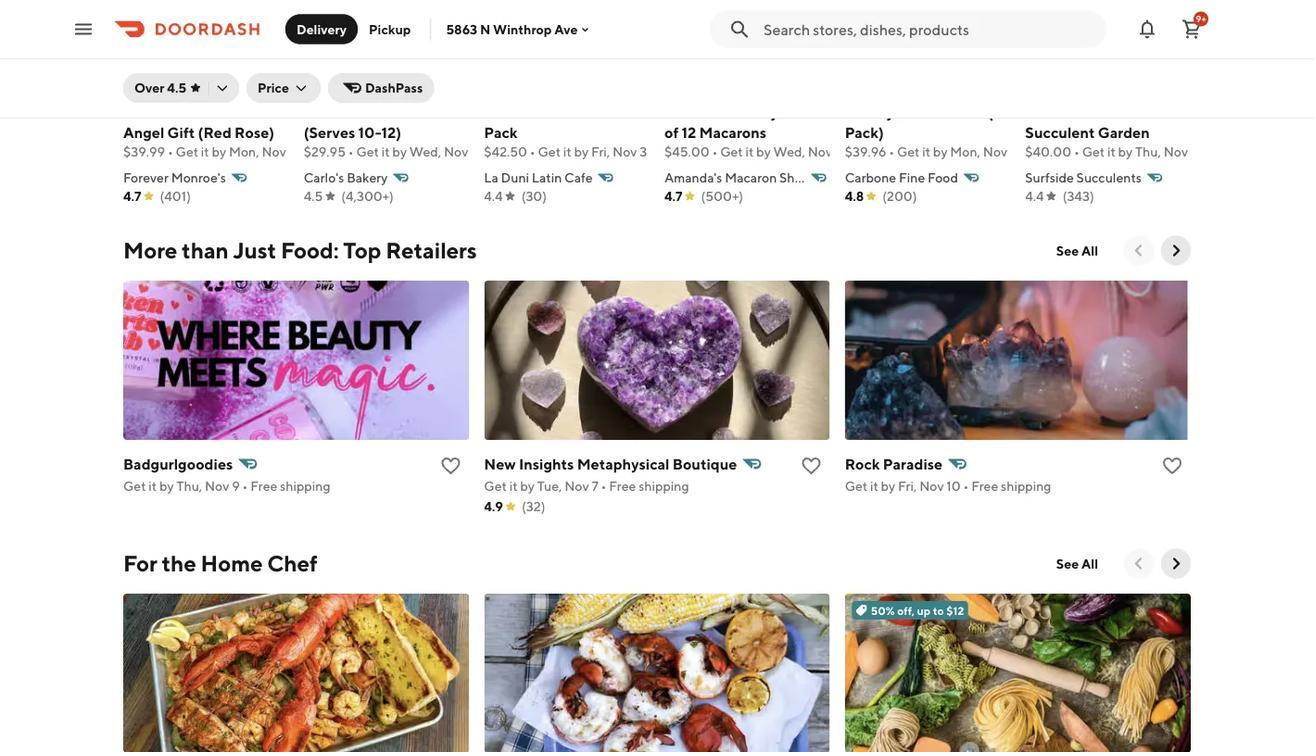 Task type: locate. For each thing, give the bounding box(es) containing it.
4.7 left (401)
[[123, 189, 141, 204]]

top
[[343, 237, 381, 264]]

0 vertical spatial see all link
[[1046, 236, 1110, 265]]

mon, inside variety of 4 sauces - (4 pack) $39.96 • get it by mon, nov 6
[[951, 144, 981, 160]]

1 8 from the left
[[471, 144, 479, 160]]

3 click to add this store to your saved list image from the left
[[1162, 455, 1184, 477]]

1 wed, from the left
[[410, 144, 441, 160]]

3 right own at the top left
[[611, 104, 620, 121]]

0 vertical spatial next button of carousel image
[[1167, 241, 1186, 260]]

it inside variety of 4 sauces - (4 pack) $39.96 • get it by mon, nov 6
[[923, 144, 931, 160]]

forever down $39.99
[[123, 170, 169, 186]]

1 horizontal spatial thu,
[[1136, 144, 1161, 160]]

get down gift
[[176, 144, 198, 160]]

insights
[[519, 455, 574, 473]]

get it by thu, nov 9 • free shipping
[[123, 478, 331, 494]]

it down (red
[[201, 144, 209, 160]]

by down the 12)
[[392, 144, 407, 160]]

• down gift
[[168, 144, 173, 160]]

carlo's
[[304, 170, 344, 186]]

by up food
[[933, 144, 948, 160]]

1 see from the top
[[1057, 243, 1079, 258]]

of
[[898, 104, 912, 121], [665, 124, 679, 142]]

see all left previous button of carousel icon
[[1057, 556, 1099, 571]]

4.8
[[845, 189, 864, 204]]

wed, inside 'seasonal variety pack of 12 macarons $45.00 • get it by wed, nov 8'
[[774, 144, 806, 160]]

new insights metaphysical boutique
[[484, 455, 737, 473]]

2 all from the top
[[1082, 556, 1099, 571]]

2 8 from the left
[[835, 144, 843, 160]]

previous button of carousel image
[[1130, 555, 1149, 573]]

carlo's bakery
[[304, 170, 388, 186]]

by inside choose your own 3 pack $42.50 • get it by fri, nov 3
[[574, 144, 589, 160]]

2 horizontal spatial click to add this store to your saved list image
[[1162, 455, 1184, 477]]

$39.96
[[845, 144, 887, 160]]

2 shipping from the left
[[639, 478, 689, 494]]

1 free from the left
[[250, 478, 277, 494]]

0 vertical spatial 4.5
[[167, 80, 186, 95]]

1 vertical spatial pack
[[484, 124, 518, 142]]

0 vertical spatial see
[[1057, 243, 1079, 258]]

3 left $45.00
[[640, 144, 647, 160]]

0 vertical spatial all
[[1082, 243, 1099, 258]]

pack up shoppe
[[782, 104, 815, 121]]

1 next button of carousel image from the top
[[1167, 241, 1186, 260]]

1 horizontal spatial add
[[429, 68, 455, 84]]

click to add this store to your saved list image
[[440, 455, 462, 477], [801, 455, 823, 477], [1162, 455, 1184, 477]]

0 vertical spatial of
[[898, 104, 912, 121]]

1 horizontal spatial 9
[[1191, 144, 1199, 160]]

mon, for (4
[[951, 144, 981, 160]]

fine
[[899, 170, 925, 186]]

of left 4
[[898, 104, 912, 121]]

it inside forever rose glass angel gift (red rose) $39.99 • get it by mon, nov 6
[[201, 144, 209, 160]]

1 4.7 from the left
[[123, 189, 141, 204]]

by down garden
[[1119, 144, 1133, 160]]

forever for monroe's
[[123, 170, 169, 186]]

4.5 right over
[[167, 80, 186, 95]]

see down (343)
[[1057, 243, 1079, 258]]

get up 4.9
[[484, 478, 507, 494]]

6 left $40.00
[[1010, 144, 1018, 160]]

wed, for seasonal variety pack of 12 macarons
[[774, 144, 806, 160]]

your
[[540, 104, 572, 121]]

1 horizontal spatial free
[[609, 478, 636, 494]]

0 horizontal spatial free
[[250, 478, 277, 494]]

2 variety from the left
[[845, 104, 895, 121]]

see all for for the home chef
[[1057, 556, 1099, 571]]

0 vertical spatial see all
[[1057, 243, 1099, 258]]

1 variety from the left
[[729, 104, 779, 121]]

0 horizontal spatial fri,
[[591, 144, 610, 160]]

nov inside rainbow road succulent garden $40.00 • get it by thu, nov 9
[[1164, 144, 1189, 160]]

1 click to add this store to your saved list image from the left
[[440, 455, 462, 477]]

0 vertical spatial thu,
[[1136, 144, 1161, 160]]

0 horizontal spatial click to add this store to your saved list image
[[440, 455, 462, 477]]

thu, inside rainbow road succulent garden $40.00 • get it by thu, nov 9
[[1136, 144, 1161, 160]]

mon, down rose)
[[229, 144, 259, 160]]

2 see all link from the top
[[1046, 549, 1110, 579]]

of inside 'seasonal variety pack of 12 macarons $45.00 • get it by wed, nov 8'
[[665, 124, 679, 142]]

by down (red
[[212, 144, 226, 160]]

8 inside butter cookie box (serves 10-12) $29.95 • get it by wed, nov 8
[[471, 144, 479, 160]]

4.7
[[123, 189, 141, 204], [665, 189, 683, 204]]

0 vertical spatial 3
[[611, 104, 620, 121]]

(401)
[[160, 189, 191, 204]]

2 4.4 from the left
[[1026, 189, 1044, 204]]

6 left '$29.95'
[[289, 144, 297, 160]]

free up the chef
[[250, 478, 277, 494]]

1 4.4 from the left
[[484, 189, 503, 204]]

add for glass
[[249, 68, 274, 84]]

more than just food: top retailers link
[[123, 236, 477, 265]]

1 horizontal spatial 4.5
[[304, 189, 323, 204]]

add up "box"
[[429, 68, 455, 84]]

1 vertical spatial forever
[[123, 170, 169, 186]]

1 horizontal spatial click to add this store to your saved list image
[[801, 455, 823, 477]]

1 shipping from the left
[[280, 478, 331, 494]]

forever inside forever rose glass angel gift (red rose) $39.99 • get it by mon, nov 6
[[123, 104, 176, 121]]

2 click to add this store to your saved list image from the left
[[801, 455, 823, 477]]

get up fine
[[897, 144, 920, 160]]

variety up the pack)
[[845, 104, 895, 121]]

0 horizontal spatial thu,
[[177, 478, 202, 494]]

3 shipping from the left
[[1001, 478, 1052, 494]]

0 horizontal spatial 3
[[611, 104, 620, 121]]

1 vertical spatial next button of carousel image
[[1167, 555, 1186, 573]]

forever rose glass angel gift (red rose) $39.99 • get it by mon, nov 6
[[123, 104, 297, 160]]

see all link left previous button of carousel icon
[[1046, 549, 1110, 579]]

see for for the home chef
[[1057, 556, 1079, 571]]

• up la duni latin cafe
[[530, 144, 536, 160]]

wed, up shoppe
[[774, 144, 806, 160]]

see all link down (343)
[[1046, 236, 1110, 265]]

• inside forever rose glass angel gift (red rose) $39.99 • get it by mon, nov 6
[[168, 144, 173, 160]]

all left previous button of carousel image
[[1082, 243, 1099, 258]]

(32)
[[522, 499, 545, 514]]

dashpass
[[365, 80, 423, 95]]

4.4 down la
[[484, 189, 503, 204]]

0 horizontal spatial of
[[665, 124, 679, 142]]

add up glass
[[249, 68, 274, 84]]

2 horizontal spatial shipping
[[1001, 478, 1052, 494]]

0 horizontal spatial mon,
[[229, 144, 259, 160]]

than
[[182, 237, 229, 264]]

4.7 for of
[[665, 189, 683, 204]]

it up fine
[[923, 144, 931, 160]]

shipping right 10
[[1001, 478, 1052, 494]]

4.4 for pack
[[484, 189, 503, 204]]

0 horizontal spatial add
[[249, 68, 274, 84]]

1 horizontal spatial 8
[[835, 144, 843, 160]]

0 horizontal spatial 6
[[289, 144, 297, 160]]

get inside butter cookie box (serves 10-12) $29.95 • get it by wed, nov 8
[[356, 144, 379, 160]]

4.7 for angel
[[123, 189, 141, 204]]

0 horizontal spatial 4.7
[[123, 189, 141, 204]]

next button of carousel image
[[1167, 241, 1186, 260], [1167, 555, 1186, 573]]

0 horizontal spatial 9
[[232, 478, 240, 494]]

5863 n winthrop ave
[[446, 22, 578, 37]]

shipping up the chef
[[280, 478, 331, 494]]

1 vertical spatial 4.5
[[304, 189, 323, 204]]

8 for butter cookie box (serves 10-12)
[[471, 144, 479, 160]]

8 left $42.50
[[471, 144, 479, 160]]

rainbow road succulent garden $40.00 • get it by thu, nov 9
[[1026, 104, 1199, 160]]

see all
[[1057, 243, 1099, 258], [1057, 556, 1099, 571]]

nov inside 'seasonal variety pack of 12 macarons $45.00 • get it by wed, nov 8'
[[808, 144, 833, 160]]

$29.95
[[304, 144, 346, 160]]

see left previous button of carousel icon
[[1057, 556, 1079, 571]]

pack up $42.50
[[484, 124, 518, 142]]

1 see all from the top
[[1057, 243, 1099, 258]]

• down succulent on the right of the page
[[1074, 144, 1080, 160]]

over
[[134, 80, 165, 95]]

it down garden
[[1108, 144, 1116, 160]]

free down metaphysical
[[609, 478, 636, 494]]

forever up angel
[[123, 104, 176, 121]]

all
[[1082, 243, 1099, 258], [1082, 556, 1099, 571]]

1 horizontal spatial wed,
[[774, 144, 806, 160]]

1 vertical spatial fri,
[[898, 478, 917, 494]]

4.7 down amanda's
[[665, 189, 683, 204]]

bakery
[[347, 170, 388, 186]]

3 free from the left
[[972, 478, 999, 494]]

click to add this store to your saved list image for new
[[801, 455, 823, 477]]

8 left $39.96
[[835, 144, 843, 160]]

get down 10-
[[356, 144, 379, 160]]

• inside choose your own 3 pack $42.50 • get it by fri, nov 3
[[530, 144, 536, 160]]

road
[[1089, 104, 1126, 121]]

forever
[[123, 104, 176, 121], [123, 170, 169, 186]]

it down the 12)
[[382, 144, 390, 160]]

(30)
[[522, 189, 547, 204]]

2 6 from the left
[[1010, 144, 1018, 160]]

pack
[[782, 104, 815, 121], [484, 124, 518, 142]]

1 horizontal spatial 4.7
[[665, 189, 683, 204]]

sauces
[[927, 104, 976, 121]]

by up macaron
[[757, 144, 771, 160]]

fri, down paradise
[[898, 478, 917, 494]]

1 add from the left
[[249, 68, 274, 84]]

1 horizontal spatial of
[[898, 104, 912, 121]]

variety of 4 sauces - (4 pack) $39.96 • get it by mon, nov 6
[[845, 104, 1018, 160]]

2 see all from the top
[[1057, 556, 1099, 571]]

2 wed, from the left
[[774, 144, 806, 160]]

• right '$29.95'
[[348, 144, 354, 160]]

seasonal variety pack of 12 macarons $45.00 • get it by wed, nov 8
[[665, 104, 843, 160]]

mon, inside forever rose glass angel gift (red rose) $39.99 • get it by mon, nov 6
[[229, 144, 259, 160]]

la duni latin cafe
[[484, 170, 593, 186]]

variety up macarons at the right of the page
[[729, 104, 779, 121]]

1 horizontal spatial mon,
[[951, 144, 981, 160]]

see
[[1057, 243, 1079, 258], [1057, 556, 1079, 571]]

2 mon, from the left
[[951, 144, 981, 160]]

shipping for rock paradise
[[1001, 478, 1052, 494]]

forever for rose
[[123, 104, 176, 121]]

get up latin
[[538, 144, 561, 160]]

6
[[289, 144, 297, 160], [1010, 144, 1018, 160]]

surfside
[[1026, 170, 1074, 186]]

• right $39.96
[[889, 144, 895, 160]]

2 see from the top
[[1057, 556, 1079, 571]]

shipping
[[280, 478, 331, 494], [639, 478, 689, 494], [1001, 478, 1052, 494]]

8 inside 'seasonal variety pack of 12 macarons $45.00 • get it by wed, nov 8'
[[835, 144, 843, 160]]

0 vertical spatial forever
[[123, 104, 176, 121]]

• inside 'seasonal variety pack of 12 macarons $45.00 • get it by wed, nov 8'
[[712, 144, 718, 160]]

see all down (343)
[[1057, 243, 1099, 258]]

1 horizontal spatial 6
[[1010, 144, 1018, 160]]

0 horizontal spatial shipping
[[280, 478, 331, 494]]

wed,
[[410, 144, 441, 160], [774, 144, 806, 160]]

fri, inside choose your own 3 pack $42.50 • get it by fri, nov 3
[[591, 144, 610, 160]]

1 all from the top
[[1082, 243, 1099, 258]]

0 vertical spatial fri,
[[591, 144, 610, 160]]

fri, up cafe
[[591, 144, 610, 160]]

0 horizontal spatial 8
[[471, 144, 479, 160]]

all left previous button of carousel icon
[[1082, 556, 1099, 571]]

4.5 down carlo's
[[304, 189, 323, 204]]

gift
[[167, 124, 195, 142]]

1 vertical spatial see all
[[1057, 556, 1099, 571]]

surfside succulents
[[1026, 170, 1142, 186]]

1 horizontal spatial 4.4
[[1026, 189, 1044, 204]]

1 see all link from the top
[[1046, 236, 1110, 265]]

12)
[[382, 124, 402, 142]]

wed, down "box"
[[410, 144, 441, 160]]

notification bell image
[[1137, 18, 1159, 40]]

•
[[168, 144, 173, 160], [348, 144, 354, 160], [530, 144, 536, 160], [712, 144, 718, 160], [889, 144, 895, 160], [1074, 144, 1080, 160], [242, 478, 248, 494], [601, 478, 607, 494], [964, 478, 969, 494]]

2 next button of carousel image from the top
[[1167, 555, 1186, 573]]

by up cafe
[[574, 144, 589, 160]]

new
[[484, 455, 516, 473]]

0 horizontal spatial variety
[[729, 104, 779, 121]]

0 vertical spatial 9
[[1191, 144, 1199, 160]]

click to add this store to your saved list image for rock
[[1162, 455, 1184, 477]]

wed, inside butter cookie box (serves 10-12) $29.95 • get it by wed, nov 8
[[410, 144, 441, 160]]

shipping down metaphysical
[[639, 478, 689, 494]]

2 horizontal spatial free
[[972, 478, 999, 494]]

1 horizontal spatial pack
[[782, 104, 815, 121]]

• inside butter cookie box (serves 10-12) $29.95 • get it by wed, nov 8
[[348, 144, 354, 160]]

6 inside variety of 4 sauces - (4 pack) $39.96 • get it by mon, nov 6
[[1010, 144, 1018, 160]]

1 mon, from the left
[[229, 144, 259, 160]]

2 forever from the top
[[123, 170, 169, 186]]

pack inside choose your own 3 pack $42.50 • get it by fri, nov 3
[[484, 124, 518, 142]]

for
[[123, 551, 157, 577]]

next button of carousel image right previous button of carousel image
[[1167, 241, 1186, 260]]

by inside 'seasonal variety pack of 12 macarons $45.00 • get it by wed, nov 8'
[[757, 144, 771, 160]]

1 horizontal spatial variety
[[845, 104, 895, 121]]

1 vertical spatial of
[[665, 124, 679, 142]]

get it by tue, nov 7 • free shipping
[[484, 478, 689, 494]]

• down macarons at the right of the page
[[712, 144, 718, 160]]

thu, down garden
[[1136, 144, 1161, 160]]

free right 10
[[972, 478, 999, 494]]

la
[[484, 170, 499, 186]]

1 horizontal spatial 3
[[640, 144, 647, 160]]

see all link
[[1046, 236, 1110, 265], [1046, 549, 1110, 579]]

1 items, open order cart image
[[1181, 18, 1203, 40]]

get
[[176, 144, 198, 160], [356, 144, 379, 160], [538, 144, 561, 160], [721, 144, 743, 160], [897, 144, 920, 160], [1082, 144, 1105, 160], [123, 478, 146, 494], [484, 478, 507, 494], [845, 478, 868, 494]]

get up surfside succulents
[[1082, 144, 1105, 160]]

thu, down badgurlgoodies
[[177, 478, 202, 494]]

add button
[[237, 61, 285, 91], [237, 61, 285, 91], [418, 61, 466, 91], [418, 61, 466, 91]]

5863 n winthrop ave button
[[446, 22, 593, 37]]

4.4 down "surfside"
[[1026, 189, 1044, 204]]

by
[[212, 144, 226, 160], [392, 144, 407, 160], [574, 144, 589, 160], [757, 144, 771, 160], [933, 144, 948, 160], [1119, 144, 1133, 160], [159, 478, 174, 494], [520, 478, 535, 494], [881, 478, 896, 494]]

1 vertical spatial see
[[1057, 556, 1079, 571]]

it down macarons at the right of the page
[[746, 144, 754, 160]]

paradise
[[883, 455, 943, 473]]

nov
[[262, 144, 286, 160], [444, 144, 468, 160], [613, 144, 637, 160], [808, 144, 833, 160], [983, 144, 1008, 160], [1164, 144, 1189, 160], [205, 478, 229, 494], [565, 478, 589, 494], [920, 478, 944, 494]]

6 inside forever rose glass angel gift (red rose) $39.99 • get it by mon, nov 6
[[289, 144, 297, 160]]

2 4.7 from the left
[[665, 189, 683, 204]]

it
[[201, 144, 209, 160], [382, 144, 390, 160], [563, 144, 572, 160], [746, 144, 754, 160], [923, 144, 931, 160], [1108, 144, 1116, 160], [149, 478, 157, 494], [510, 478, 518, 494], [870, 478, 879, 494]]

pack)
[[845, 124, 884, 142]]

it inside rainbow road succulent garden $40.00 • get it by thu, nov 9
[[1108, 144, 1116, 160]]

(343)
[[1063, 189, 1095, 204]]

0 horizontal spatial pack
[[484, 124, 518, 142]]

1 6 from the left
[[289, 144, 297, 160]]

1 vertical spatial see all link
[[1046, 549, 1110, 579]]

by inside forever rose glass angel gift (red rose) $39.99 • get it by mon, nov 6
[[212, 144, 226, 160]]

mon, up food
[[951, 144, 981, 160]]

4.5
[[167, 80, 186, 95], [304, 189, 323, 204]]

0 vertical spatial pack
[[782, 104, 815, 121]]

box
[[404, 104, 431, 121]]

1 forever from the top
[[123, 104, 176, 121]]

2 free from the left
[[609, 478, 636, 494]]

2 add from the left
[[429, 68, 455, 84]]

10
[[947, 478, 961, 494]]

mon, for (red
[[229, 144, 259, 160]]

9 inside rainbow road succulent garden $40.00 • get it by thu, nov 9
[[1191, 144, 1199, 160]]

1 horizontal spatial shipping
[[639, 478, 689, 494]]

fri,
[[591, 144, 610, 160], [898, 478, 917, 494]]

1 vertical spatial 3
[[640, 144, 647, 160]]

it up cafe
[[563, 144, 572, 160]]

0 horizontal spatial wed,
[[410, 144, 441, 160]]

over 4.5 button
[[123, 73, 239, 103]]

0 horizontal spatial 4.5
[[167, 80, 186, 95]]

over 4.5
[[134, 80, 186, 95]]

dashpass button
[[328, 73, 434, 103]]

next button of carousel image right previous button of carousel icon
[[1167, 555, 1186, 573]]

0 horizontal spatial 4.4
[[484, 189, 503, 204]]

8
[[471, 144, 479, 160], [835, 144, 843, 160]]

of left 12
[[665, 124, 679, 142]]

get down macarons at the right of the page
[[721, 144, 743, 160]]

1 vertical spatial all
[[1082, 556, 1099, 571]]

next button of carousel image for more than just food: top retailers
[[1167, 241, 1186, 260]]



Task type: describe. For each thing, give the bounding box(es) containing it.
delivery
[[297, 21, 347, 37]]

• inside variety of 4 sauces - (4 pack) $39.96 • get it by mon, nov 6
[[889, 144, 895, 160]]

price button
[[247, 73, 321, 103]]

next button of carousel image for for the home chef
[[1167, 555, 1186, 573]]

free for badgurlgoodies
[[250, 478, 277, 494]]

delivery button
[[286, 14, 358, 44]]

for the home chef
[[123, 551, 318, 577]]

(serves
[[304, 124, 355, 142]]

more
[[123, 237, 177, 264]]

wed, for butter cookie box (serves 10-12)
[[410, 144, 441, 160]]

glass
[[217, 104, 255, 121]]

get inside choose your own 3 pack $42.50 • get it by fri, nov 3
[[538, 144, 561, 160]]

-
[[979, 104, 985, 121]]

see all link for for the home chef
[[1046, 549, 1110, 579]]

• inside rainbow road succulent garden $40.00 • get it by thu, nov 9
[[1074, 144, 1080, 160]]

it inside butter cookie box (serves 10-12) $29.95 • get it by wed, nov 8
[[382, 144, 390, 160]]

6 for forever rose glass angel gift (red rose)
[[289, 144, 297, 160]]

succulents
[[1077, 170, 1142, 186]]

variety inside variety of 4 sauces - (4 pack) $39.96 • get it by mon, nov 6
[[845, 104, 895, 121]]

just
[[233, 237, 276, 264]]

12
[[682, 124, 696, 142]]

get inside rainbow road succulent garden $40.00 • get it by thu, nov 9
[[1082, 144, 1105, 160]]

garden
[[1098, 124, 1150, 142]]

nov inside choose your own 3 pack $42.50 • get it by fri, nov 3
[[613, 144, 637, 160]]

tue,
[[537, 478, 562, 494]]

it inside choose your own 3 pack $42.50 • get it by fri, nov 3
[[563, 144, 572, 160]]

1 vertical spatial thu,
[[177, 478, 202, 494]]

4.9
[[484, 499, 503, 514]]

shoppe
[[780, 170, 825, 186]]

4.4 for $40.00
[[1026, 189, 1044, 204]]

succulent
[[1026, 124, 1095, 142]]

get down badgurlgoodies
[[123, 478, 146, 494]]

the
[[162, 551, 196, 577]]

Store search: begin typing to search for stores available on DoorDash text field
[[764, 19, 1096, 39]]

8 for seasonal variety pack of 12 macarons
[[835, 144, 843, 160]]

5863
[[446, 22, 477, 37]]

6 for variety of 4 sauces - (4 pack)
[[1010, 144, 1018, 160]]

variety inside 'seasonal variety pack of 12 macarons $45.00 • get it by wed, nov 8'
[[729, 104, 779, 121]]

by inside butter cookie box (serves 10-12) $29.95 • get it by wed, nov 8
[[392, 144, 407, 160]]

$40.00
[[1026, 144, 1072, 160]]

boutique
[[673, 455, 737, 473]]

metaphysical
[[577, 455, 670, 473]]

amanda's macaron shoppe
[[665, 170, 825, 186]]

get inside forever rose glass angel gift (red rose) $39.99 • get it by mon, nov 6
[[176, 144, 198, 160]]

all for for the home chef
[[1082, 556, 1099, 571]]

for the home chef link
[[123, 549, 318, 579]]

$39.99
[[123, 144, 165, 160]]

see all for more than just food: top retailers
[[1057, 243, 1099, 258]]

by inside rainbow road succulent garden $40.00 • get it by thu, nov 9
[[1119, 144, 1133, 160]]

get inside variety of 4 sauces - (4 pack) $39.96 • get it by mon, nov 6
[[897, 144, 920, 160]]

get down rock
[[845, 478, 868, 494]]

n
[[480, 22, 491, 37]]

food:
[[281, 237, 339, 264]]

• right 7 on the left bottom of the page
[[601, 478, 607, 494]]

open menu image
[[72, 18, 95, 40]]

4
[[915, 104, 924, 121]]

own
[[575, 104, 608, 121]]

nov inside variety of 4 sauces - (4 pack) $39.96 • get it by mon, nov 6
[[983, 144, 1008, 160]]

(500+)
[[701, 189, 744, 204]]

it down new
[[510, 478, 518, 494]]

get inside 'seasonal variety pack of 12 macarons $45.00 • get it by wed, nov 8'
[[721, 144, 743, 160]]

monroe's
[[171, 170, 226, 186]]

choose
[[484, 104, 537, 121]]

(4,300+)
[[341, 189, 394, 204]]

amanda's
[[665, 170, 723, 186]]

all for more than just food: top retailers
[[1082, 243, 1099, 258]]

nov inside butter cookie box (serves 10-12) $29.95 • get it by wed, nov 8
[[444, 144, 468, 160]]

(red
[[198, 124, 232, 142]]

$45.00
[[665, 144, 710, 160]]

angel
[[123, 124, 164, 142]]

9+
[[1196, 13, 1207, 24]]

free for new insights metaphysical boutique
[[609, 478, 636, 494]]

rock paradise
[[845, 455, 943, 473]]

forever monroe's
[[123, 170, 226, 186]]

1 horizontal spatial fri,
[[898, 478, 917, 494]]

rose
[[180, 104, 214, 121]]

butter cookie box (serves 10-12) $29.95 • get it by wed, nov 8
[[304, 104, 479, 160]]

10-
[[358, 124, 382, 142]]

• right 10
[[964, 478, 969, 494]]

see for more than just food: top retailers
[[1057, 243, 1079, 258]]

rainbow
[[1026, 104, 1086, 121]]

(200)
[[883, 189, 917, 204]]

carbone fine food
[[845, 170, 959, 186]]

get it by fri, nov 10 • free shipping
[[845, 478, 1052, 494]]

see all link for more than just food: top retailers
[[1046, 236, 1110, 265]]

chef
[[267, 551, 318, 577]]

by up (32)
[[520, 478, 535, 494]]

of inside variety of 4 sauces - (4 pack) $39.96 • get it by mon, nov 6
[[898, 104, 912, 121]]

seasonal
[[665, 104, 726, 121]]

macaron
[[725, 170, 777, 186]]

retailers
[[386, 237, 477, 264]]

add for box
[[429, 68, 455, 84]]

latin
[[532, 170, 562, 186]]

pickup button
[[358, 14, 422, 44]]

it down badgurlgoodies
[[149, 478, 157, 494]]

cookie
[[352, 104, 401, 121]]

by inside variety of 4 sauces - (4 pack) $39.96 • get it by mon, nov 6
[[933, 144, 948, 160]]

4.5 inside "button"
[[167, 80, 186, 95]]

choose your own 3 pack $42.50 • get it by fri, nov 3
[[484, 104, 647, 160]]

free for rock paradise
[[972, 478, 999, 494]]

by down badgurlgoodies
[[159, 478, 174, 494]]

pack inside 'seasonal variety pack of 12 macarons $45.00 • get it by wed, nov 8'
[[782, 104, 815, 121]]

badgurlgoodies
[[123, 455, 233, 473]]

carbone
[[845, 170, 897, 186]]

7
[[592, 478, 599, 494]]

previous button of carousel image
[[1130, 241, 1149, 260]]

more than just food: top retailers
[[123, 237, 477, 264]]

(4
[[988, 104, 1003, 121]]

food
[[928, 170, 959, 186]]

by down "rock paradise"
[[881, 478, 896, 494]]

shipping for new insights metaphysical boutique
[[639, 478, 689, 494]]

rose)
[[235, 124, 275, 142]]

it down rock
[[870, 478, 879, 494]]

it inside 'seasonal variety pack of 12 macarons $45.00 • get it by wed, nov 8'
[[746, 144, 754, 160]]

• up home
[[242, 478, 248, 494]]

price
[[258, 80, 289, 95]]

nov inside forever rose glass angel gift (red rose) $39.99 • get it by mon, nov 6
[[262, 144, 286, 160]]

1 vertical spatial 9
[[232, 478, 240, 494]]

butter
[[304, 104, 349, 121]]

home
[[201, 551, 263, 577]]

shipping for badgurlgoodies
[[280, 478, 331, 494]]

duni
[[501, 170, 529, 186]]

9+ button
[[1174, 11, 1211, 48]]



Task type: vqa. For each thing, say whether or not it's contained in the screenshot.
2nd 4.7 from the right
yes



